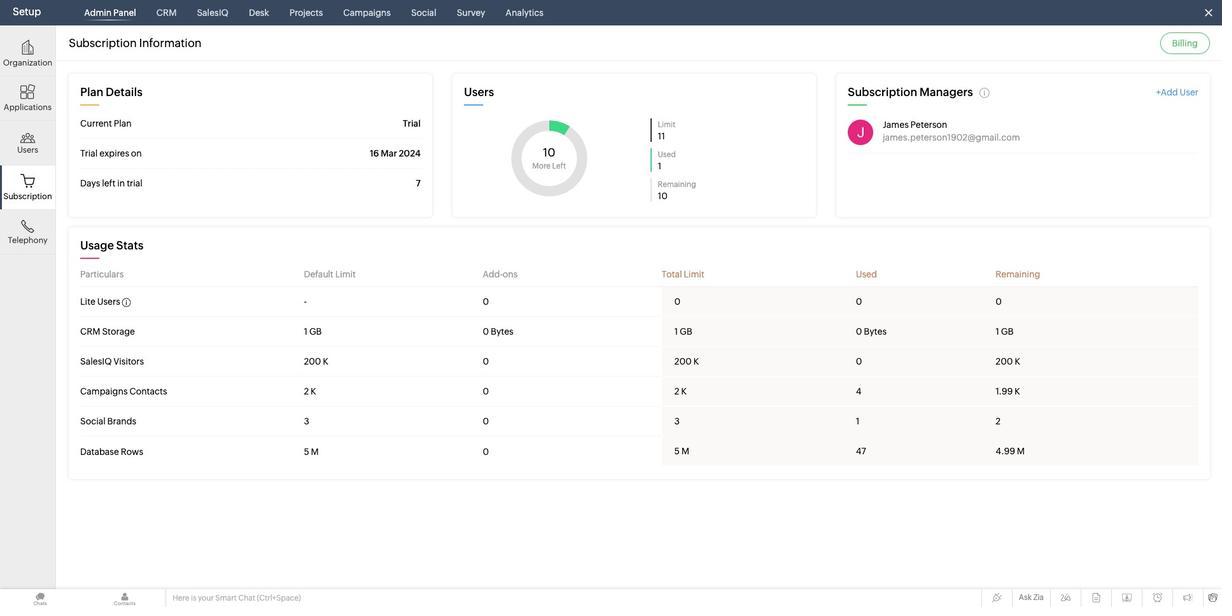Task type: locate. For each thing, give the bounding box(es) containing it.
0 vertical spatial trial
[[403, 118, 421, 129]]

1 horizontal spatial 200 k
[[675, 357, 699, 367]]

remaining
[[658, 180, 696, 189], [996, 269, 1041, 280]]

0 horizontal spatial 3
[[304, 416, 309, 427]]

campaigns contacts
[[80, 386, 167, 397]]

1 vertical spatial trial
[[80, 148, 98, 159]]

1.99 k
[[996, 386, 1020, 397]]

1 horizontal spatial subscription
[[69, 36, 137, 50]]

social left brands
[[80, 416, 106, 427]]

1 2 k from the left
[[304, 386, 316, 397]]

0 horizontal spatial 1 gb
[[304, 327, 322, 337]]

0 horizontal spatial used
[[658, 150, 676, 159]]

2 2 k from the left
[[675, 386, 687, 397]]

+add user
[[1157, 87, 1199, 97]]

salesiq down crm storage
[[80, 357, 112, 367]]

2 200 k from the left
[[675, 357, 699, 367]]

limit for default limit
[[335, 269, 356, 280]]

1 up 1.99
[[996, 327, 1000, 337]]

admin
[[84, 8, 112, 18]]

total limit
[[662, 269, 705, 280]]

m
[[682, 446, 690, 457], [1017, 446, 1025, 457], [311, 447, 319, 457]]

on
[[131, 148, 142, 159]]

salesiq right crm link
[[197, 8, 229, 18]]

salesiq
[[197, 8, 229, 18], [80, 357, 112, 367]]

0 horizontal spatial 5
[[304, 447, 309, 457]]

used inside used 1 remaining 10
[[658, 150, 676, 159]]

in
[[117, 178, 125, 188]]

1 horizontal spatial social
[[411, 8, 437, 18]]

3
[[304, 416, 309, 427], [675, 416, 680, 427]]

database
[[80, 447, 119, 457]]

social for social
[[411, 8, 437, 18]]

0 horizontal spatial crm
[[80, 327, 100, 337]]

1 vertical spatial salesiq
[[80, 357, 112, 367]]

limit up 11
[[658, 120, 676, 129]]

0 horizontal spatial campaigns
[[80, 386, 128, 397]]

social
[[411, 8, 437, 18], [80, 416, 106, 427]]

200
[[304, 357, 321, 367], [675, 357, 692, 367], [996, 357, 1013, 367]]

2
[[304, 386, 309, 397], [675, 386, 680, 397], [996, 416, 1001, 427]]

1 horizontal spatial trial
[[403, 118, 421, 129]]

0 horizontal spatial gb
[[309, 327, 322, 337]]

contacts
[[129, 386, 167, 397]]

trial left expires
[[80, 148, 98, 159]]

gb down total limit
[[680, 327, 693, 337]]

trial up the 2024 at the left
[[403, 118, 421, 129]]

james.peterson1902@gmail.com
[[883, 132, 1020, 143]]

10 down 11
[[658, 191, 668, 201]]

crm for crm
[[157, 8, 177, 18]]

0 horizontal spatial m
[[311, 447, 319, 457]]

3 200 from the left
[[996, 357, 1013, 367]]

0 horizontal spatial 5 m
[[304, 447, 319, 457]]

plan right "current"
[[114, 118, 132, 129]]

2 horizontal spatial limit
[[684, 269, 705, 280]]

1 5 m from the left
[[675, 446, 690, 457]]

desk
[[249, 8, 269, 18]]

2 vertical spatial subscription
[[3, 191, 52, 201]]

0 horizontal spatial 0 bytes
[[483, 327, 514, 337]]

subscription inside "subscription" link
[[3, 191, 52, 201]]

campaigns left social link
[[343, 8, 391, 18]]

0 horizontal spatial limit
[[335, 269, 356, 280]]

usage stats
[[80, 239, 144, 252]]

lite
[[80, 297, 95, 307]]

200 k
[[304, 357, 328, 367], [675, 357, 699, 367], [996, 357, 1021, 367]]

trial
[[127, 178, 143, 188]]

1 gb down total limit
[[675, 327, 693, 337]]

2 horizontal spatial 200 k
[[996, 357, 1021, 367]]

1 200 from the left
[[304, 357, 321, 367]]

salesiq inside salesiq link
[[197, 8, 229, 18]]

limit right the default
[[335, 269, 356, 280]]

10 up more
[[543, 146, 556, 159]]

0 horizontal spatial salesiq
[[80, 357, 112, 367]]

is
[[191, 594, 196, 603]]

0 vertical spatial campaigns
[[343, 8, 391, 18]]

0 horizontal spatial 10
[[543, 146, 556, 159]]

1 horizontal spatial 0 bytes
[[856, 327, 887, 337]]

2 horizontal spatial 200
[[996, 357, 1013, 367]]

limit right total
[[684, 269, 705, 280]]

gb up the 1.99 k on the bottom right of the page
[[1001, 327, 1014, 337]]

brands
[[107, 416, 136, 427]]

projects
[[290, 8, 323, 18]]

1 200 k from the left
[[304, 357, 328, 367]]

gb down the default
[[309, 327, 322, 337]]

crm left the storage
[[80, 327, 100, 337]]

0 horizontal spatial 2 k
[[304, 386, 316, 397]]

usage
[[80, 239, 114, 252]]

ask zia
[[1019, 593, 1044, 602]]

2 horizontal spatial 1 gb
[[996, 327, 1014, 337]]

0
[[483, 297, 489, 307], [675, 297, 681, 307], [856, 297, 862, 307], [996, 297, 1002, 307], [483, 327, 489, 337], [856, 327, 862, 337], [483, 357, 489, 367], [856, 357, 862, 367], [483, 386, 489, 397], [483, 416, 489, 427], [483, 447, 489, 457]]

+add user link
[[1157, 87, 1199, 98]]

1 gb
[[304, 327, 322, 337], [675, 327, 693, 337], [996, 327, 1014, 337]]

used for used
[[856, 269, 877, 280]]

10
[[543, 146, 556, 159], [658, 191, 668, 201]]

1 horizontal spatial 1 gb
[[675, 327, 693, 337]]

1 down 11
[[658, 161, 662, 171]]

0 horizontal spatial subscription
[[3, 191, 52, 201]]

0 vertical spatial crm
[[157, 8, 177, 18]]

2 horizontal spatial gb
[[1001, 327, 1014, 337]]

1 down -
[[304, 327, 308, 337]]

1 bytes from the left
[[491, 327, 514, 337]]

users
[[464, 85, 494, 99], [17, 145, 38, 155], [97, 297, 120, 307]]

0 vertical spatial social
[[411, 8, 437, 18]]

1 horizontal spatial salesiq
[[197, 8, 229, 18]]

james peterson james.peterson1902@gmail.com
[[883, 120, 1020, 143]]

0 bytes
[[483, 327, 514, 337], [856, 327, 887, 337]]

0 vertical spatial subscription
[[69, 36, 137, 50]]

0 bytes down add-ons
[[483, 327, 514, 337]]

limit 11
[[658, 120, 676, 141]]

storage
[[102, 327, 135, 337]]

current
[[80, 118, 112, 129]]

subscription up telephony link
[[3, 191, 52, 201]]

1 vertical spatial plan
[[114, 118, 132, 129]]

campaigns inside campaigns link
[[343, 8, 391, 18]]

2 horizontal spatial subscription
[[848, 85, 918, 99]]

campaigns for campaigns contacts
[[80, 386, 128, 397]]

1 horizontal spatial campaigns
[[343, 8, 391, 18]]

applications
[[4, 102, 52, 112]]

lite users
[[80, 297, 122, 307]]

1 horizontal spatial used
[[856, 269, 877, 280]]

0 vertical spatial used
[[658, 150, 676, 159]]

limit
[[658, 120, 676, 129], [335, 269, 356, 280], [684, 269, 705, 280]]

trial for trial expires on
[[80, 148, 98, 159]]

organization link
[[0, 32, 55, 76]]

subscription up james
[[848, 85, 918, 99]]

1 gb down -
[[304, 327, 322, 337]]

social left survey
[[411, 8, 437, 18]]

crm up 'information'
[[157, 8, 177, 18]]

1 horizontal spatial 200
[[675, 357, 692, 367]]

0 vertical spatial plan
[[80, 85, 103, 99]]

1 horizontal spatial 10
[[658, 191, 668, 201]]

visitors
[[114, 357, 144, 367]]

1 horizontal spatial crm
[[157, 8, 177, 18]]

+add
[[1157, 87, 1178, 97]]

0 horizontal spatial bytes
[[491, 327, 514, 337]]

1 vertical spatial used
[[856, 269, 877, 280]]

1 gb up 1.99
[[996, 327, 1014, 337]]

trial
[[403, 118, 421, 129], [80, 148, 98, 159]]

1 3 from the left
[[304, 416, 309, 427]]

1 horizontal spatial users
[[97, 297, 120, 307]]

limit for total limit
[[684, 269, 705, 280]]

0 horizontal spatial trial
[[80, 148, 98, 159]]

1 vertical spatial campaigns
[[80, 386, 128, 397]]

plan up "current"
[[80, 85, 103, 99]]

0 horizontal spatial 200 k
[[304, 357, 328, 367]]

5 m
[[675, 446, 690, 457], [304, 447, 319, 457]]

salesiq for salesiq visitors
[[80, 357, 112, 367]]

2 bytes from the left
[[864, 327, 887, 337]]

billing link
[[1160, 32, 1210, 54]]

1 horizontal spatial remaining
[[996, 269, 1041, 280]]

0 vertical spatial salesiq
[[197, 8, 229, 18]]

used
[[658, 150, 676, 159], [856, 269, 877, 280]]

1 vertical spatial crm
[[80, 327, 100, 337]]

0 horizontal spatial remaining
[[658, 180, 696, 189]]

0 vertical spatial 10
[[543, 146, 556, 159]]

subscription down 'admin'
[[69, 36, 137, 50]]

2 horizontal spatial users
[[464, 85, 494, 99]]

1 horizontal spatial 2
[[675, 386, 680, 397]]

campaigns up social brands
[[80, 386, 128, 397]]

(ctrl+space)
[[257, 594, 301, 603]]

1 vertical spatial remaining
[[996, 269, 1041, 280]]

bytes
[[491, 327, 514, 337], [864, 327, 887, 337]]

1 vertical spatial subscription
[[848, 85, 918, 99]]

1 m from the left
[[682, 446, 690, 457]]

1 down total
[[675, 327, 678, 337]]

2 horizontal spatial m
[[1017, 446, 1025, 457]]

subscription
[[69, 36, 137, 50], [848, 85, 918, 99], [3, 191, 52, 201]]

1 5 from the left
[[675, 446, 680, 457]]

1 horizontal spatial gb
[[680, 327, 693, 337]]

2 k
[[304, 386, 316, 397], [675, 386, 687, 397]]

1 vertical spatial 10
[[658, 191, 668, 201]]

1 horizontal spatial 3
[[675, 416, 680, 427]]

1 horizontal spatial bytes
[[864, 327, 887, 337]]

0 horizontal spatial social
[[80, 416, 106, 427]]

1 horizontal spatial 5
[[675, 446, 680, 457]]

1 vertical spatial social
[[80, 416, 106, 427]]

ons
[[503, 269, 518, 280]]

1 horizontal spatial 2 k
[[675, 386, 687, 397]]

user
[[1180, 87, 1199, 97]]

1 horizontal spatial m
[[682, 446, 690, 457]]

16
[[370, 148, 379, 159]]

0 bytes up 4
[[856, 327, 887, 337]]

0 horizontal spatial users
[[17, 145, 38, 155]]

used for used 1 remaining 10
[[658, 150, 676, 159]]

2 m from the left
[[1017, 446, 1025, 457]]

left
[[552, 162, 566, 171]]

add-
[[483, 269, 503, 280]]

0 horizontal spatial 200
[[304, 357, 321, 367]]

database rows
[[80, 447, 143, 457]]

1 horizontal spatial 5 m
[[675, 446, 690, 457]]

crm inside crm link
[[157, 8, 177, 18]]



Task type: vqa. For each thing, say whether or not it's contained in the screenshot.


Task type: describe. For each thing, give the bounding box(es) containing it.
telephony link
[[0, 210, 55, 255]]

default
[[304, 269, 334, 280]]

1 gb from the left
[[309, 327, 322, 337]]

salesiq visitors
[[80, 357, 144, 367]]

3 1 gb from the left
[[996, 327, 1014, 337]]

2024
[[399, 148, 421, 159]]

subscription information
[[69, 36, 202, 50]]

1 vertical spatial users
[[17, 145, 38, 155]]

rows
[[121, 447, 143, 457]]

default limit
[[304, 269, 356, 280]]

campaigns for campaigns
[[343, 8, 391, 18]]

3 gb from the left
[[1001, 327, 1014, 337]]

1 down 4
[[856, 416, 860, 427]]

2 gb from the left
[[680, 327, 693, 337]]

expires
[[99, 148, 129, 159]]

2 200 from the left
[[675, 357, 692, 367]]

subscription for subscription managers
[[848, 85, 918, 99]]

trial for trial
[[403, 118, 421, 129]]

1 horizontal spatial limit
[[658, 120, 676, 129]]

managers
[[920, 85, 973, 99]]

subscription managers
[[848, 85, 973, 99]]

salesiq link
[[192, 0, 234, 25]]

james
[[883, 120, 909, 130]]

mar
[[381, 148, 397, 159]]

1 inside used 1 remaining 10
[[658, 161, 662, 171]]

2 5 from the left
[[304, 447, 309, 457]]

total
[[662, 269, 682, 280]]

projects link
[[284, 0, 328, 25]]

salesiq for salesiq
[[197, 8, 229, 18]]

stats
[[116, 239, 144, 252]]

11
[[658, 131, 665, 141]]

2 1 gb from the left
[[675, 327, 693, 337]]

chats image
[[0, 590, 80, 607]]

applications link
[[0, 76, 55, 121]]

crm for crm storage
[[80, 327, 100, 337]]

10 more left
[[533, 146, 566, 171]]

7
[[416, 178, 421, 188]]

social link
[[406, 0, 442, 25]]

0 vertical spatial remaining
[[658, 180, 696, 189]]

3 m from the left
[[311, 447, 319, 457]]

0 vertical spatial users
[[464, 85, 494, 99]]

2 0 bytes from the left
[[856, 327, 887, 337]]

survey
[[457, 8, 485, 18]]

2 3 from the left
[[675, 416, 680, 427]]

admin panel
[[84, 8, 136, 18]]

crm storage
[[80, 327, 135, 337]]

2 vertical spatial users
[[97, 297, 120, 307]]

zia
[[1034, 593, 1044, 602]]

subscription link
[[0, 166, 55, 210]]

add-ons
[[483, 269, 518, 280]]

billing
[[1173, 38, 1198, 48]]

analytics link
[[501, 0, 549, 25]]

47
[[856, 446, 866, 457]]

peterson
[[911, 120, 948, 130]]

1 0 bytes from the left
[[483, 327, 514, 337]]

desk link
[[244, 0, 274, 25]]

0 horizontal spatial 2
[[304, 386, 309, 397]]

4.99
[[996, 446, 1016, 457]]

chat
[[238, 594, 255, 603]]

organization
[[3, 58, 52, 67]]

-
[[304, 297, 307, 307]]

here is your smart chat (ctrl+space)
[[173, 594, 301, 603]]

information
[[139, 36, 202, 50]]

10 inside used 1 remaining 10
[[658, 191, 668, 201]]

subscription for subscription information
[[69, 36, 137, 50]]

2 horizontal spatial 2
[[996, 416, 1001, 427]]

days left in trial
[[80, 178, 143, 188]]

your
[[198, 594, 214, 603]]

2 5 m from the left
[[304, 447, 319, 457]]

1 1 gb from the left
[[304, 327, 322, 337]]

4
[[856, 386, 862, 397]]

crm link
[[151, 0, 182, 25]]

telephony
[[8, 235, 48, 245]]

setup
[[13, 6, 41, 18]]

admin panel link
[[79, 0, 141, 25]]

left
[[102, 178, 116, 188]]

used 1 remaining 10
[[658, 150, 696, 201]]

social for social brands
[[80, 416, 106, 427]]

4.99 m
[[996, 446, 1025, 457]]

0 horizontal spatial plan
[[80, 85, 103, 99]]

10 inside 10 more left
[[543, 146, 556, 159]]

plan details
[[80, 85, 143, 99]]

more
[[533, 162, 551, 171]]

1.99
[[996, 386, 1013, 397]]

contacts image
[[85, 590, 165, 607]]

1 horizontal spatial plan
[[114, 118, 132, 129]]

social brands
[[80, 416, 136, 427]]

survey link
[[452, 0, 490, 25]]

panel
[[113, 8, 136, 18]]

current plan
[[80, 118, 132, 129]]

users link
[[0, 121, 55, 166]]

details
[[106, 85, 143, 99]]

trial expires on
[[80, 148, 142, 159]]

days
[[80, 178, 100, 188]]

3 200 k from the left
[[996, 357, 1021, 367]]

ask
[[1019, 593, 1032, 602]]

16 mar 2024
[[370, 148, 421, 159]]

campaigns link
[[338, 0, 396, 25]]

here
[[173, 594, 189, 603]]

smart
[[215, 594, 237, 603]]

particulars
[[80, 269, 124, 280]]

analytics
[[506, 8, 544, 18]]



